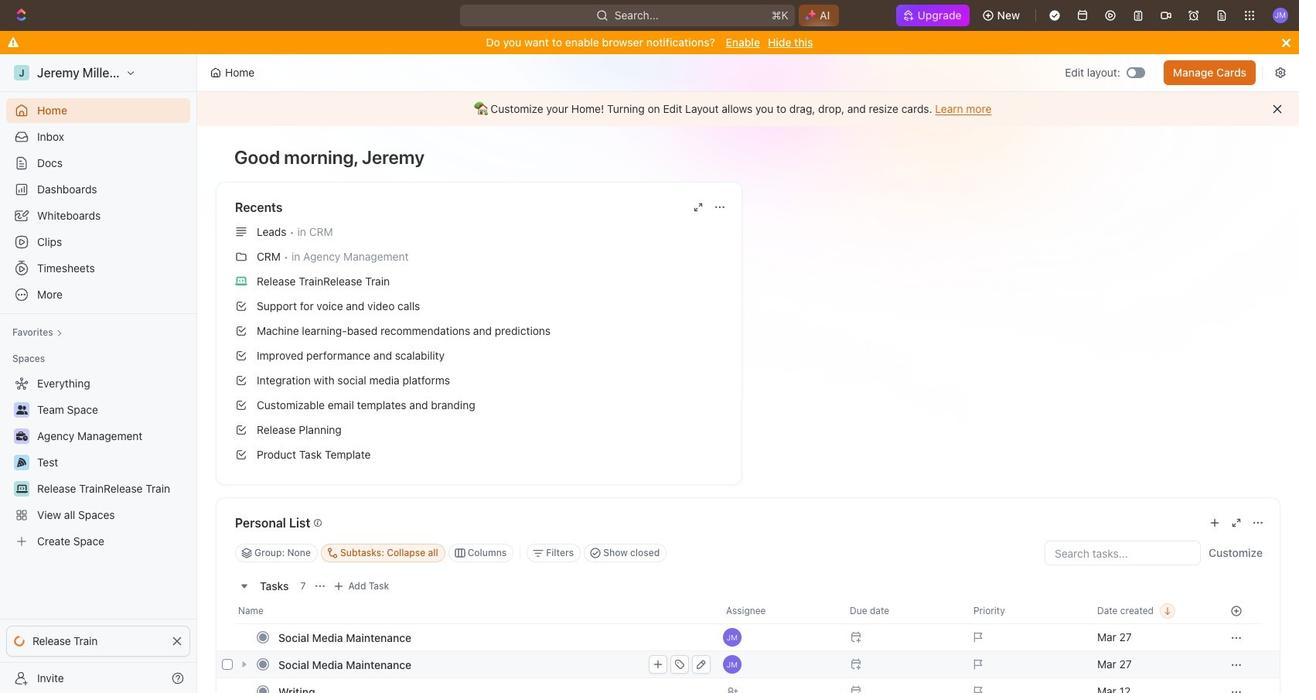 Task type: describe. For each thing, give the bounding box(es) containing it.
1 horizontal spatial laptop code image
[[235, 276, 248, 286]]

jeremy miller's workspace, , element
[[14, 65, 29, 80]]

tree inside the sidebar navigation
[[6, 371, 190, 554]]

laptop code image inside tree
[[16, 484, 27, 494]]

user group image
[[16, 405, 27, 415]]



Task type: locate. For each thing, give the bounding box(es) containing it.
0 vertical spatial laptop code image
[[235, 276, 248, 286]]

business time image
[[16, 432, 27, 441]]

0 horizontal spatial laptop code image
[[16, 484, 27, 494]]

Search tasks... text field
[[1046, 542, 1201, 565]]

1 vertical spatial laptop code image
[[16, 484, 27, 494]]

alert
[[197, 92, 1300, 126]]

sidebar navigation
[[0, 54, 200, 693]]

tree
[[6, 371, 190, 554]]

pizza slice image
[[17, 458, 26, 467]]

laptop code image
[[235, 276, 248, 286], [16, 484, 27, 494]]



Task type: vqa. For each thing, say whether or not it's contained in the screenshot.
Dashboards link
no



